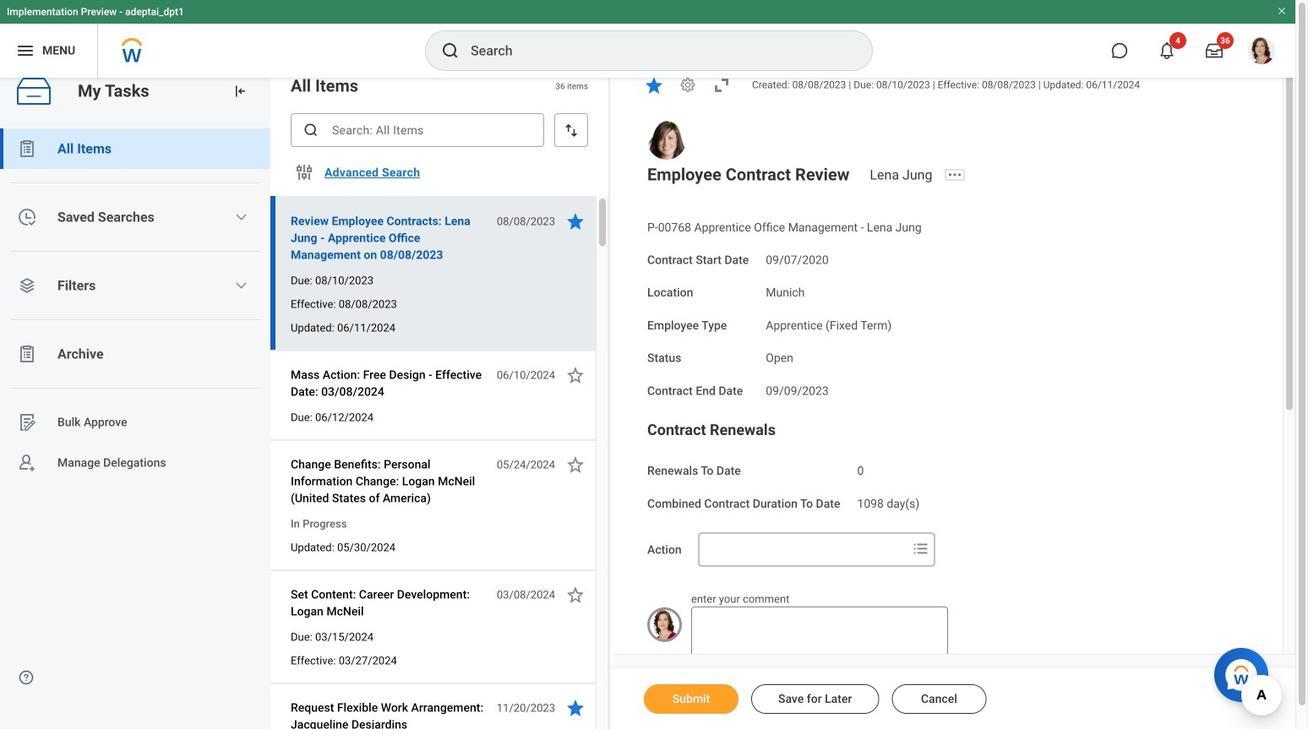 Task type: describe. For each thing, give the bounding box(es) containing it.
rename image
[[17, 413, 37, 433]]

notifications large image
[[1159, 42, 1176, 59]]

employee's photo (lena jung) image
[[648, 121, 686, 160]]

inbox large image
[[1206, 42, 1223, 59]]

chevron down image
[[234, 211, 248, 224]]

Search field
[[700, 535, 908, 565]]

employee's photo (logan mcneil) image
[[648, 608, 682, 642]]

fullscreen image
[[712, 75, 732, 95]]

lena jung element
[[870, 167, 943, 183]]

open element
[[766, 348, 794, 365]]

question outline image
[[18, 670, 35, 686]]

prompts image
[[911, 539, 931, 559]]

transformation import image
[[232, 83, 249, 100]]

chevron down image
[[234, 279, 248, 293]]

2 star image from the top
[[566, 698, 586, 719]]

justify image
[[15, 41, 36, 61]]

user plus image
[[17, 453, 37, 473]]

gear image
[[680, 76, 697, 93]]



Task type: vqa. For each thing, say whether or not it's contained in the screenshot.
search Field
yes



Task type: locate. For each thing, give the bounding box(es) containing it.
action bar region
[[610, 668, 1296, 730]]

apprentice (fixed term) element
[[766, 315, 892, 333]]

profile logan mcneil image
[[1249, 37, 1276, 68]]

1 horizontal spatial search image
[[440, 41, 461, 61]]

star image
[[566, 365, 586, 386], [566, 698, 586, 719]]

perspective image
[[17, 276, 37, 296]]

clock check image
[[17, 207, 37, 227]]

list
[[0, 129, 271, 692]]

1 star image from the top
[[566, 365, 586, 386]]

1 vertical spatial star image
[[566, 698, 586, 719]]

1 vertical spatial search image
[[303, 122, 320, 139]]

0 horizontal spatial search image
[[303, 122, 320, 139]]

Search Workday  search field
[[471, 32, 838, 69]]

item list element
[[271, 54, 610, 730]]

search image
[[440, 41, 461, 61], [303, 122, 320, 139]]

sort image
[[563, 122, 580, 139]]

clipboard image
[[17, 139, 37, 159]]

configure image
[[294, 162, 314, 183]]

banner
[[0, 0, 1296, 78]]

p-00768 apprentice office management - lena jung element
[[648, 222, 922, 234]]

star image
[[644, 75, 664, 95], [566, 211, 586, 232], [566, 455, 586, 475], [566, 585, 586, 605]]

close environment banner image
[[1277, 6, 1288, 16]]

None text field
[[692, 607, 949, 661]]

Search: All Items text field
[[291, 113, 544, 147]]

0 vertical spatial star image
[[566, 365, 586, 386]]

clipboard image
[[17, 344, 37, 364]]

group
[[648, 420, 1250, 513]]

0 vertical spatial search image
[[440, 41, 461, 61]]

munich element
[[766, 282, 805, 300]]



